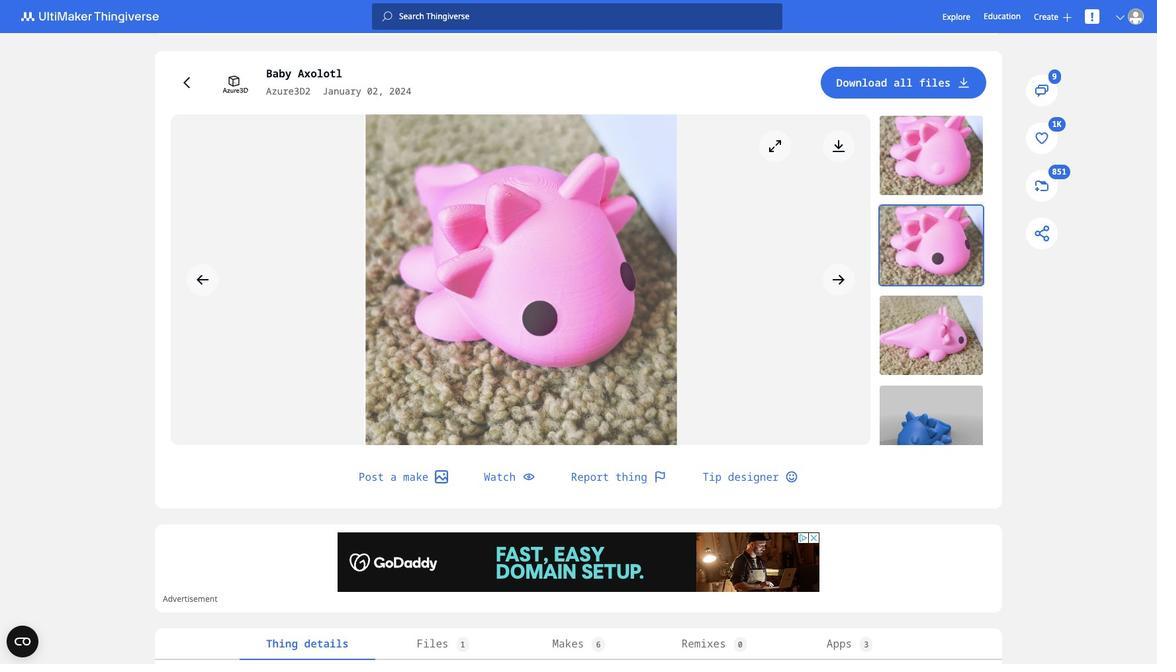 Task type: locate. For each thing, give the bounding box(es) containing it.
thumbnail representing an image or video in the carousel image
[[880, 116, 983, 195], [880, 206, 983, 285], [880, 296, 983, 376], [880, 386, 983, 466]]

1 horizontal spatial avatar image
[[1129, 9, 1144, 25]]

download
[[837, 75, 888, 90]]

explore
[[943, 11, 971, 22]]

explore button
[[943, 11, 971, 22]]

1 vertical spatial advertisement element
[[338, 533, 820, 593]]

thing
[[266, 637, 298, 652]]

post a make
[[359, 470, 429, 485]]

download all files button
[[821, 67, 987, 99]]

create button
[[1035, 11, 1072, 22]]

1k
[[1053, 119, 1062, 130]]

0 vertical spatial advertisement element
[[338, 0, 820, 15]]

watch
[[484, 470, 516, 485]]

3
[[864, 640, 869, 651]]

9
[[1053, 71, 1058, 82]]

1 vertical spatial avatar image
[[219, 67, 250, 99]]

advertisement element
[[338, 0, 820, 15], [338, 533, 820, 593]]

thing details
[[266, 637, 349, 652]]

avatar image left baby
[[219, 67, 250, 99]]

create
[[1035, 11, 1059, 22]]

education
[[984, 11, 1021, 22]]

post
[[359, 470, 384, 485]]

azure3d2 link
[[266, 84, 311, 99]]

1 thumbnail representing an image or video in the carousel image from the top
[[880, 116, 983, 195]]

tip designer
[[703, 470, 779, 485]]

3 thumbnail representing an image or video in the carousel image from the top
[[880, 296, 983, 376]]

designer
[[728, 470, 779, 485]]

0 horizontal spatial avatar image
[[219, 67, 250, 99]]

details
[[304, 637, 349, 652]]

baby
[[266, 66, 292, 81]]

thing
[[616, 470, 648, 485]]

avatar image
[[1129, 9, 1144, 25], [219, 67, 250, 99]]

carousel image representing the 3d design. either an user-provided picture or a 3d render. image
[[171, 115, 871, 446]]

avatar image right the '!' on the top right of page
[[1129, 9, 1144, 25]]

Search Thingiverse text field
[[393, 11, 783, 22]]

4 thumbnail representing an image or video in the carousel image from the top
[[880, 386, 983, 466]]

all
[[894, 75, 913, 90]]

azure3d2
[[266, 85, 311, 97]]

! link
[[1085, 9, 1100, 25]]

report thing link
[[555, 462, 683, 493]]

plusicon image
[[1064, 13, 1072, 22]]

report
[[571, 470, 609, 485]]



Task type: describe. For each thing, give the bounding box(es) containing it.
remixes
[[682, 637, 726, 652]]

download all files
[[837, 75, 951, 90]]

2 advertisement element from the top
[[338, 533, 820, 593]]

0 vertical spatial avatar image
[[1129, 9, 1144, 25]]

tip
[[703, 470, 722, 485]]

2024
[[389, 85, 412, 97]]

make
[[403, 470, 429, 485]]

tip designer button
[[687, 462, 815, 493]]

files
[[920, 75, 951, 90]]

02,
[[367, 85, 384, 97]]

advertisement
[[163, 594, 218, 605]]

post a make link
[[343, 462, 464, 493]]

january 02, 2024
[[323, 85, 412, 97]]

files
[[417, 637, 449, 652]]

1 advertisement element from the top
[[338, 0, 820, 15]]

watch button
[[468, 462, 551, 493]]

axolotl
[[298, 66, 343, 81]]

!
[[1091, 9, 1094, 25]]

open widget image
[[7, 627, 38, 658]]

2 thumbnail representing an image or video in the carousel image from the top
[[880, 206, 983, 285]]

thing details button
[[240, 629, 375, 661]]

1
[[461, 640, 465, 651]]

a
[[391, 470, 397, 485]]

apps
[[827, 637, 852, 652]]

report thing
[[571, 470, 648, 485]]

0
[[738, 640, 743, 651]]

makerbot logo image
[[13, 9, 175, 25]]

january
[[323, 85, 362, 97]]

851
[[1053, 167, 1067, 178]]

6
[[596, 640, 601, 651]]

education link
[[984, 9, 1021, 24]]

baby axolotl
[[266, 66, 343, 81]]

makes
[[553, 637, 584, 652]]

search control image
[[382, 11, 393, 22]]



Task type: vqa. For each thing, say whether or not it's contained in the screenshot.
Report
yes



